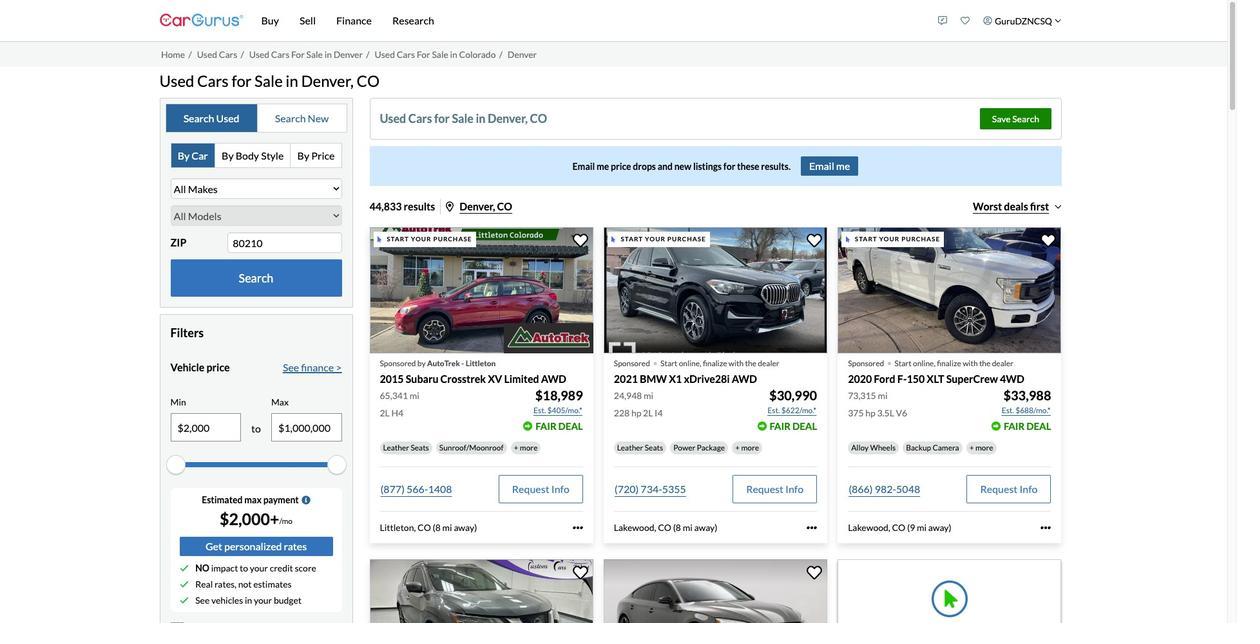 Task type: vqa. For each thing, say whether or not it's contained in the screenshot.
of corresponding to Vector
no



Task type: locate. For each thing, give the bounding box(es) containing it.
1 vertical spatial for
[[434, 112, 450, 126]]

fair
[[536, 421, 557, 432], [770, 421, 791, 432], [1004, 421, 1025, 432]]

1 2l from the left
[[380, 408, 390, 419]]

ellipsis h image
[[573, 523, 583, 533], [1041, 523, 1051, 533]]

65,341 mi 2l h4
[[380, 390, 419, 419]]

3 est. from the left
[[1002, 406, 1014, 416]]

with inside sponsored · start online, finalize with the dealer 2021 bmw x1 xdrive28i awd
[[729, 359, 744, 368]]

0 horizontal spatial est.
[[534, 406, 546, 416]]

0 horizontal spatial start your purchase
[[387, 235, 472, 243]]

mi down "1408"
[[442, 523, 452, 533]]

ford
[[874, 373, 895, 385]]

1 horizontal spatial fair
[[770, 421, 791, 432]]

/ down finance "dropdown button"
[[366, 49, 370, 60]]

hp inside 24,948 mi 228 hp 2l i4
[[631, 408, 641, 419]]

dealer inside sponsored · start online, finalize with the dealer 2020 ford f-150 xlt supercrew 4wd
[[992, 359, 1014, 368]]

search for search
[[239, 271, 273, 286]]

1 horizontal spatial email
[[809, 160, 834, 172]]

2 vertical spatial for
[[724, 161, 736, 172]]

search
[[183, 112, 214, 124], [275, 112, 306, 124], [1012, 114, 1039, 125], [239, 271, 273, 286]]

44,833
[[370, 201, 402, 213]]

· inside sponsored · start online, finalize with the dealer 2020 ford f-150 xlt supercrew 4wd
[[887, 350, 892, 374]]

with
[[729, 359, 744, 368], [963, 359, 978, 368]]

seats left power
[[645, 443, 663, 453]]

by car
[[178, 149, 208, 162]]

menu bar
[[243, 0, 932, 41]]

fair deal
[[536, 421, 583, 432], [770, 421, 817, 432], [1004, 421, 1051, 432]]

0 horizontal spatial (8
[[433, 523, 441, 533]]

0 horizontal spatial + more
[[514, 443, 538, 453]]

by inside 'tab'
[[222, 149, 234, 162]]

2 horizontal spatial more
[[976, 443, 993, 453]]

by car tab
[[171, 144, 215, 168]]

0 horizontal spatial ellipsis h image
[[573, 523, 583, 533]]

0 horizontal spatial away)
[[454, 523, 477, 533]]

info for $30,990
[[786, 483, 804, 495]]

the inside sponsored · start online, finalize with the dealer 2021 bmw x1 xdrive28i awd
[[745, 359, 757, 368]]

1 horizontal spatial denver
[[508, 49, 537, 60]]

1 lakewood, from the left
[[614, 523, 656, 533]]

0 horizontal spatial leather seats
[[383, 443, 429, 453]]

awd inside sponsored by autotrek - littleton 2015 subaru crosstrek xv limited awd
[[541, 373, 566, 385]]

0 horizontal spatial hp
[[631, 408, 641, 419]]

check image up check image
[[179, 564, 188, 573]]

/ right the colorado at left
[[499, 49, 503, 60]]

est. $405/mo.* button
[[533, 405, 583, 417]]

online, up x1
[[679, 359, 702, 368]]

0 vertical spatial for
[[232, 71, 252, 90]]

dealer
[[758, 359, 779, 368], [992, 359, 1014, 368]]

seats up 566-
[[411, 443, 429, 453]]

(720) 734-5355
[[615, 483, 686, 495]]

request for $33,988
[[980, 483, 1018, 495]]

email right results.
[[809, 160, 834, 172]]

gurudzncsq menu item
[[977, 3, 1068, 39]]

3 more from the left
[[976, 443, 993, 453]]

search up car
[[183, 112, 214, 124]]

fair down est. $688/mo.* button
[[1004, 421, 1025, 432]]

2 purchase from the left
[[667, 235, 706, 243]]

mi down bmw on the bottom right
[[644, 390, 654, 401]]

3 + more from the left
[[970, 443, 993, 453]]

2 horizontal spatial fair deal
[[1004, 421, 1051, 432]]

search down 'zip' phone field
[[239, 271, 273, 286]]

dealer for $30,990
[[758, 359, 779, 368]]

0 horizontal spatial by
[[178, 149, 190, 162]]

0 horizontal spatial +
[[514, 443, 518, 453]]

est. for $30,990
[[768, 406, 780, 416]]

leather seats for by
[[383, 443, 429, 453]]

1 horizontal spatial for
[[417, 49, 430, 60]]

3 info from the left
[[1020, 483, 1038, 495]]

fair down est. $405/mo.* button
[[536, 421, 557, 432]]

gray 2017 nissan rogue sl awd suv / crossover all-wheel drive continuously variable transmission image
[[370, 560, 593, 624]]

+ right "camera"
[[970, 443, 974, 453]]

est. down $33,988
[[1002, 406, 1014, 416]]

2 denver from the left
[[508, 49, 537, 60]]

1 fair from the left
[[536, 421, 557, 432]]

Min text field
[[171, 414, 240, 442]]

filters
[[170, 326, 204, 340]]

150
[[907, 373, 925, 385]]

2 with from the left
[[963, 359, 978, 368]]

with up supercrew
[[963, 359, 978, 368]]

email left drops
[[573, 161, 595, 172]]

with for $30,990
[[729, 359, 744, 368]]

for down "research" 'dropdown button'
[[417, 49, 430, 60]]

hp right '228'
[[631, 408, 641, 419]]

2 horizontal spatial by
[[297, 149, 309, 162]]

online, for $33,988
[[913, 359, 936, 368]]

est. down "$18,989"
[[534, 406, 546, 416]]

1 leather seats from the left
[[383, 443, 429, 453]]

mouse pointer image for ·
[[612, 236, 616, 243]]

2 by from the left
[[222, 149, 234, 162]]

more for $30,990
[[741, 443, 759, 453]]

· left f-
[[887, 350, 892, 374]]

est. down $30,990 at the right
[[768, 406, 780, 416]]

fair down est. $622/mo.* button
[[770, 421, 791, 432]]

max
[[244, 495, 262, 506]]

1 horizontal spatial leather seats
[[617, 443, 663, 453]]

request info button
[[499, 475, 583, 504], [733, 475, 817, 504], [967, 475, 1051, 504]]

purchase for $18,989
[[433, 235, 472, 243]]

littleton,
[[380, 523, 416, 533]]

1 ellipsis h image from the left
[[573, 523, 583, 533]]

more right "camera"
[[976, 443, 993, 453]]

request info for $18,989
[[512, 483, 570, 495]]

3 request from the left
[[980, 483, 1018, 495]]

x1
[[669, 373, 682, 385]]

1 horizontal spatial leather
[[617, 443, 643, 453]]

by left 'price' at top left
[[297, 149, 309, 162]]

1 awd from the left
[[541, 373, 566, 385]]

1 est. from the left
[[534, 406, 546, 416]]

2 leather from the left
[[617, 443, 643, 453]]

lakewood, down (866)
[[848, 523, 890, 533]]

2 for from the left
[[417, 49, 430, 60]]

leather seats for ·
[[617, 443, 663, 453]]

mi inside 24,948 mi 228 hp 2l i4
[[644, 390, 654, 401]]

price left drops
[[611, 161, 631, 172]]

+ more right package
[[735, 443, 759, 453]]

0 horizontal spatial awd
[[541, 373, 566, 385]]

2 horizontal spatial request info button
[[967, 475, 1051, 504]]

1 start your purchase from the left
[[387, 235, 472, 243]]

2 finalize from the left
[[937, 359, 961, 368]]

2 horizontal spatial away)
[[928, 523, 952, 533]]

2 more from the left
[[741, 443, 759, 453]]

(720) 734-5355 button
[[614, 475, 687, 504]]

0 horizontal spatial leather
[[383, 443, 409, 453]]

2 fair from the left
[[770, 421, 791, 432]]

(877) 566-1408 button
[[380, 475, 453, 504]]

2l inside "65,341 mi 2l h4"
[[380, 408, 390, 419]]

0 horizontal spatial more
[[520, 443, 538, 453]]

check image
[[179, 581, 188, 590]]

1 request from the left
[[512, 483, 549, 495]]

the inside sponsored · start online, finalize with the dealer 2020 ford f-150 xlt supercrew 4wd
[[979, 359, 991, 368]]

2 horizontal spatial info
[[1020, 483, 1038, 495]]

1 horizontal spatial awd
[[732, 373, 757, 385]]

littleton
[[466, 359, 496, 368]]

sponsored inside sponsored · start online, finalize with the dealer 2021 bmw x1 xdrive28i awd
[[614, 359, 650, 368]]

3 sponsored from the left
[[848, 359, 884, 368]]

2 info from the left
[[786, 483, 804, 495]]

by left car
[[178, 149, 190, 162]]

1 vertical spatial tab list
[[170, 143, 342, 168]]

i4
[[655, 408, 663, 419]]

h4
[[391, 408, 404, 419]]

2 away) from the left
[[694, 523, 717, 533]]

2 / from the left
[[241, 49, 244, 60]]

2l left i4
[[643, 408, 653, 419]]

1 horizontal spatial info
[[786, 483, 804, 495]]

1 hp from the left
[[631, 408, 641, 419]]

email me
[[809, 160, 850, 172]]

1 horizontal spatial est.
[[768, 406, 780, 416]]

request info
[[512, 483, 570, 495], [746, 483, 804, 495], [980, 483, 1038, 495]]

(877) 566-1408
[[381, 483, 452, 495]]

bmw
[[640, 373, 667, 385]]

fair for $18,989
[[536, 421, 557, 432]]

1 horizontal spatial away)
[[694, 523, 717, 533]]

2 check image from the top
[[179, 597, 188, 606]]

2 request from the left
[[746, 483, 784, 495]]

dealer up $30,990 at the right
[[758, 359, 779, 368]]

2 · from the left
[[887, 350, 892, 374]]

me
[[836, 160, 850, 172], [597, 161, 609, 172]]

/ right the "used cars" link
[[241, 49, 244, 60]]

0 horizontal spatial me
[[597, 161, 609, 172]]

0 horizontal spatial ·
[[653, 350, 658, 374]]

request info for $33,988
[[980, 483, 1038, 495]]

me inside button
[[836, 160, 850, 172]]

1 more from the left
[[520, 443, 538, 453]]

1 horizontal spatial the
[[979, 359, 991, 368]]

0 horizontal spatial request info
[[512, 483, 570, 495]]

1 + more from the left
[[514, 443, 538, 453]]

search left new
[[275, 112, 306, 124]]

0 horizontal spatial mouse pointer image
[[378, 236, 382, 243]]

mi
[[410, 390, 419, 401], [644, 390, 654, 401], [878, 390, 888, 401], [442, 523, 452, 533], [683, 523, 693, 533], [917, 523, 927, 533]]

dealer up 4wd
[[992, 359, 1014, 368]]

awd up "$18,989"
[[541, 373, 566, 385]]

2 horizontal spatial + more
[[970, 443, 993, 453]]

1 with from the left
[[729, 359, 744, 368]]

menu bar containing buy
[[243, 0, 932, 41]]

1 sponsored from the left
[[380, 359, 416, 368]]

home link
[[161, 49, 185, 60]]

see for see finance >
[[283, 362, 299, 374]]

0 horizontal spatial email
[[573, 161, 595, 172]]

xlt
[[927, 373, 944, 385]]

1 request info button from the left
[[499, 475, 583, 504]]

see down real
[[195, 596, 210, 606]]

1 fair deal from the left
[[536, 421, 583, 432]]

research button
[[382, 0, 445, 41]]

by
[[417, 359, 426, 368]]

black 2021 bmw x1 xdrive28i awd suv / crossover all-wheel drive 8-speed automatic image
[[604, 228, 828, 354]]

1 horizontal spatial 2l
[[643, 408, 653, 419]]

2l left the h4
[[380, 408, 390, 419]]

3 deal from the left
[[1027, 421, 1051, 432]]

personalized
[[224, 541, 282, 553]]

2 horizontal spatial fair
[[1004, 421, 1025, 432]]

3 + from the left
[[970, 443, 974, 453]]

est. inside $18,989 est. $405/mo.*
[[534, 406, 546, 416]]

0 horizontal spatial price
[[207, 362, 230, 374]]

mouse pointer image
[[846, 236, 850, 243]]

$2,000+
[[220, 510, 279, 529]]

2 horizontal spatial request
[[980, 483, 1018, 495]]

with inside sponsored · start online, finalize with the dealer 2020 ford f-150 xlt supercrew 4wd
[[963, 359, 978, 368]]

colorado
[[459, 49, 496, 60]]

0 vertical spatial check image
[[179, 564, 188, 573]]

3 fair deal from the left
[[1004, 421, 1051, 432]]

hp inside 73,315 mi 375 hp 3.5l v6
[[866, 408, 876, 419]]

+ right package
[[735, 443, 740, 453]]

1 horizontal spatial ellipsis h image
[[1041, 523, 1051, 533]]

0 vertical spatial price
[[611, 161, 631, 172]]

(8 down 5355
[[673, 523, 681, 533]]

228
[[614, 408, 630, 419]]

mi inside "65,341 mi 2l h4"
[[410, 390, 419, 401]]

2l
[[380, 408, 390, 419], [643, 408, 653, 419]]

deal for $33,988
[[1027, 421, 1051, 432]]

for down sell dropdown button
[[291, 49, 305, 60]]

hp right 375
[[866, 408, 876, 419]]

1 horizontal spatial hp
[[866, 408, 876, 419]]

3 request info from the left
[[980, 483, 1038, 495]]

check image
[[179, 564, 188, 573], [179, 597, 188, 606]]

finalize inside sponsored · start online, finalize with the dealer 2020 ford f-150 xlt supercrew 4wd
[[937, 359, 961, 368]]

buy
[[261, 14, 279, 26]]

denver,
[[301, 71, 354, 90], [488, 112, 528, 126], [460, 201, 495, 213]]

your for $30,990
[[645, 235, 666, 243]]

1 vertical spatial see
[[195, 596, 210, 606]]

estimates
[[253, 579, 292, 590]]

sponsored inside sponsored by autotrek - littleton 2015 subaru crosstrek xv limited awd
[[380, 359, 416, 368]]

leather down '228'
[[617, 443, 643, 453]]

3 request info button from the left
[[967, 475, 1051, 504]]

and
[[658, 161, 673, 172]]

ellipsis h image for ·
[[1041, 523, 1051, 533]]

fair deal down est. $622/mo.* button
[[770, 421, 817, 432]]

hp
[[631, 408, 641, 419], [866, 408, 876, 419]]

zip
[[170, 237, 186, 249]]

ZIP telephone field
[[228, 233, 342, 253]]

to left max text box
[[251, 423, 261, 435]]

cars
[[219, 49, 237, 60], [271, 49, 289, 60], [397, 49, 415, 60], [197, 71, 229, 90], [408, 112, 432, 126]]

1 leather from the left
[[383, 443, 409, 453]]

used cars for sale in denver link
[[249, 49, 363, 60]]

2021
[[614, 373, 638, 385]]

2 seats from the left
[[645, 443, 663, 453]]

search inside 'tab'
[[275, 112, 306, 124]]

3.5l
[[877, 408, 894, 419]]

leather seats down '228'
[[617, 443, 663, 453]]

0 horizontal spatial seats
[[411, 443, 429, 453]]

dealer inside sponsored · start online, finalize with the dealer 2021 bmw x1 xdrive28i awd
[[758, 359, 779, 368]]

0 horizontal spatial request info button
[[499, 475, 583, 504]]

gurudzncsq menu
[[932, 3, 1068, 39]]

2 horizontal spatial deal
[[1027, 421, 1051, 432]]

email inside button
[[809, 160, 834, 172]]

the for $30,990
[[745, 359, 757, 368]]

vehicle
[[170, 362, 205, 374]]

1 dealer from the left
[[758, 359, 779, 368]]

0 horizontal spatial info
[[551, 483, 570, 495]]

start for $33,988
[[855, 235, 877, 243]]

2 horizontal spatial for
[[724, 161, 736, 172]]

purchase for $33,988
[[902, 235, 940, 243]]

research
[[392, 14, 434, 26]]

1 horizontal spatial sponsored
[[614, 359, 650, 368]]

2 awd from the left
[[732, 373, 757, 385]]

crosstrek
[[441, 373, 486, 385]]

0 horizontal spatial the
[[745, 359, 757, 368]]

gurudzncsq
[[995, 15, 1052, 26]]

online, up 150
[[913, 359, 936, 368]]

start for $30,990
[[621, 235, 643, 243]]

/ right home
[[188, 49, 192, 60]]

dealer for $33,988
[[992, 359, 1014, 368]]

3 away) from the left
[[928, 523, 952, 533]]

rates,
[[215, 579, 237, 590]]

leather seats
[[383, 443, 429, 453], [617, 443, 663, 453]]

hp for $30,990
[[631, 408, 641, 419]]

1 horizontal spatial see
[[283, 362, 299, 374]]

$33,988 est. $688/mo.*
[[1002, 388, 1051, 416]]

· inside sponsored · start online, finalize with the dealer 2021 bmw x1 xdrive28i awd
[[653, 350, 658, 374]]

2 request info from the left
[[746, 483, 804, 495]]

by left "body"
[[222, 149, 234, 162]]

2 est. from the left
[[768, 406, 780, 416]]

0 horizontal spatial lakewood,
[[614, 523, 656, 533]]

fair for $30,990
[[770, 421, 791, 432]]

by
[[178, 149, 190, 162], [222, 149, 234, 162], [297, 149, 309, 162]]

denver right the colorado at left
[[508, 49, 537, 60]]

info for $33,988
[[1020, 483, 1038, 495]]

lakewood, co (8 mi away)
[[614, 523, 717, 533]]

2 lakewood, from the left
[[848, 523, 890, 533]]

1 online, from the left
[[679, 359, 702, 368]]

1 · from the left
[[653, 350, 658, 374]]

2 mouse pointer image from the left
[[612, 236, 616, 243]]

1 + from the left
[[514, 443, 518, 453]]

1 finalize from the left
[[703, 359, 727, 368]]

1 horizontal spatial lakewood,
[[848, 523, 890, 533]]

3 fair from the left
[[1004, 421, 1025, 432]]

for
[[232, 71, 252, 90], [434, 112, 450, 126], [724, 161, 736, 172]]

1 horizontal spatial finalize
[[937, 359, 961, 368]]

1 by from the left
[[178, 149, 190, 162]]

2 dealer from the left
[[992, 359, 1014, 368]]

0 vertical spatial tab list
[[165, 104, 347, 133]]

denver down finance "dropdown button"
[[334, 49, 363, 60]]

more down est. $405/mo.* button
[[520, 443, 538, 453]]

denver, co button
[[446, 201, 512, 213]]

1 horizontal spatial by
[[222, 149, 234, 162]]

fair deal down est. $688/mo.* button
[[1004, 421, 1051, 432]]

1 horizontal spatial + more
[[735, 443, 759, 453]]

fair deal down est. $405/mo.* button
[[536, 421, 583, 432]]

mouse pointer image
[[378, 236, 382, 243], [612, 236, 616, 243]]

2 leather seats from the left
[[617, 443, 663, 453]]

1 vertical spatial check image
[[179, 597, 188, 606]]

0 vertical spatial see
[[283, 362, 299, 374]]

email
[[809, 160, 834, 172], [573, 161, 595, 172]]

tab list containing by car
[[170, 143, 342, 168]]

1 horizontal spatial with
[[963, 359, 978, 368]]

with up xdrive28i
[[729, 359, 744, 368]]

(877)
[[381, 483, 405, 495]]

1 horizontal spatial mouse pointer image
[[612, 236, 616, 243]]

to up real rates, not estimates at bottom
[[240, 563, 248, 574]]

2 sponsored from the left
[[614, 359, 650, 368]]

2 start your purchase from the left
[[621, 235, 706, 243]]

+ for $18,989
[[514, 443, 518, 453]]

info for $18,989
[[551, 483, 570, 495]]

3 by from the left
[[297, 149, 309, 162]]

check image down check image
[[179, 597, 188, 606]]

sponsored up 2021
[[614, 359, 650, 368]]

lakewood, down (720)
[[614, 523, 656, 533]]

0 horizontal spatial for
[[291, 49, 305, 60]]

2 ellipsis h image from the left
[[1041, 523, 1051, 533]]

est. inside $30,990 est. $622/mo.*
[[768, 406, 780, 416]]

awd right xdrive28i
[[732, 373, 757, 385]]

finalize inside sponsored · start online, finalize with the dealer 2021 bmw x1 xdrive28i awd
[[703, 359, 727, 368]]

gray 2023 audi s5 sportback 3.0t quattro premium plus awd sedan all-wheel drive automatic image
[[604, 560, 828, 624]]

2 + from the left
[[735, 443, 740, 453]]

buy button
[[251, 0, 289, 41]]

1 horizontal spatial to
[[251, 423, 261, 435]]

style
[[261, 149, 284, 162]]

0 horizontal spatial see
[[195, 596, 210, 606]]

finalize up xdrive28i
[[703, 359, 727, 368]]

get personalized rates button
[[179, 538, 333, 557]]

2 2l from the left
[[643, 408, 653, 419]]

1408
[[428, 483, 452, 495]]

(8 down "1408"
[[433, 523, 441, 533]]

sponsored inside sponsored · start online, finalize with the dealer 2020 ford f-150 xlt supercrew 4wd
[[848, 359, 884, 368]]

1 horizontal spatial request info
[[746, 483, 804, 495]]

1 request info from the left
[[512, 483, 570, 495]]

1 check image from the top
[[179, 564, 188, 573]]

1 vertical spatial price
[[207, 362, 230, 374]]

1 horizontal spatial +
[[735, 443, 740, 453]]

white 2020 ford f-150 xlt supercrew 4wd pickup truck four-wheel drive automatic image
[[838, 228, 1062, 354]]

(866) 982-5048 button
[[848, 475, 921, 504]]

+ right sunroof/moonroof
[[514, 443, 518, 453]]

$2,000+ /mo
[[220, 510, 293, 529]]

co for lakewood, co (8 mi away)
[[658, 523, 671, 533]]

leather
[[383, 443, 409, 453], [617, 443, 643, 453]]

awd inside sponsored · start online, finalize with the dealer 2021 bmw x1 xdrive28i awd
[[732, 373, 757, 385]]

2 request info button from the left
[[733, 475, 817, 504]]

0 horizontal spatial online,
[[679, 359, 702, 368]]

mi inside 73,315 mi 375 hp 3.5l v6
[[878, 390, 888, 401]]

sell button
[[289, 0, 326, 41]]

1 horizontal spatial price
[[611, 161, 631, 172]]

online, inside sponsored · start online, finalize with the dealer 2020 ford f-150 xlt supercrew 4wd
[[913, 359, 936, 368]]

user icon image
[[984, 16, 993, 25]]

1 deal from the left
[[558, 421, 583, 432]]

2 horizontal spatial start your purchase
[[855, 235, 940, 243]]

2 hp from the left
[[866, 408, 876, 419]]

3 purchase from the left
[[902, 235, 940, 243]]

info circle image
[[301, 496, 310, 505]]

· left x1
[[653, 350, 658, 374]]

1 horizontal spatial request
[[746, 483, 784, 495]]

2 horizontal spatial sponsored
[[848, 359, 884, 368]]

2 online, from the left
[[913, 359, 936, 368]]

search for search used
[[183, 112, 214, 124]]

+ more down est. $405/mo.* button
[[514, 443, 538, 453]]

online,
[[679, 359, 702, 368], [913, 359, 936, 368]]

1 seats from the left
[[411, 443, 429, 453]]

to
[[251, 423, 261, 435], [240, 563, 248, 574]]

deal
[[558, 421, 583, 432], [793, 421, 817, 432], [1027, 421, 1051, 432]]

awd
[[541, 373, 566, 385], [732, 373, 757, 385]]

1 horizontal spatial start your purchase
[[621, 235, 706, 243]]

0 vertical spatial to
[[251, 423, 261, 435]]

1 the from the left
[[745, 359, 757, 368]]

away)
[[454, 523, 477, 533], [694, 523, 717, 533], [928, 523, 952, 533]]

deal down $622/mo.*
[[793, 421, 817, 432]]

1 horizontal spatial online,
[[913, 359, 936, 368]]

2 + more from the left
[[735, 443, 759, 453]]

no
[[195, 563, 209, 574]]

0 horizontal spatial fair
[[536, 421, 557, 432]]

3 / from the left
[[366, 49, 370, 60]]

sponsored up 2015
[[380, 359, 416, 368]]

deal down "$688/mo.*"
[[1027, 421, 1051, 432]]

0 horizontal spatial sponsored
[[380, 359, 416, 368]]

1 vertical spatial to
[[240, 563, 248, 574]]

1 horizontal spatial purchase
[[667, 235, 706, 243]]

1 (8 from the left
[[433, 523, 441, 533]]

sponsored for $30,990
[[614, 359, 650, 368]]

online, for $30,990
[[679, 359, 702, 368]]

1 horizontal spatial me
[[836, 160, 850, 172]]

3 start your purchase from the left
[[855, 235, 940, 243]]

leather down the h4
[[383, 443, 409, 453]]

0 horizontal spatial for
[[232, 71, 252, 90]]

1 horizontal spatial seats
[[645, 443, 663, 453]]

1 horizontal spatial deal
[[793, 421, 817, 432]]

search inside "tab"
[[183, 112, 214, 124]]

sponsored up the 2020
[[848, 359, 884, 368]]

online, inside sponsored · start online, finalize with the dealer 2021 bmw x1 xdrive28i awd
[[679, 359, 702, 368]]

tab list
[[165, 104, 347, 133], [170, 143, 342, 168]]

2 the from the left
[[979, 359, 991, 368]]

mi down 'ford'
[[878, 390, 888, 401]]

chevron down image
[[1055, 17, 1061, 24]]

· for $30,990
[[653, 350, 658, 374]]

more for $18,989
[[520, 443, 538, 453]]

2 (8 from the left
[[673, 523, 681, 533]]

leather for ·
[[617, 443, 643, 453]]

me for email me
[[836, 160, 850, 172]]

2 horizontal spatial purchase
[[902, 235, 940, 243]]

price right the vehicle
[[207, 362, 230, 374]]

start
[[387, 235, 409, 243], [621, 235, 643, 243], [855, 235, 877, 243], [661, 359, 677, 368], [895, 359, 912, 368]]

1 denver from the left
[[334, 49, 363, 60]]

1 purchase from the left
[[433, 235, 472, 243]]

finalize up xlt
[[937, 359, 961, 368]]

2 fair deal from the left
[[770, 421, 817, 432]]

mi down subaru
[[410, 390, 419, 401]]

734-
[[641, 483, 662, 495]]

1 mouse pointer image from the left
[[378, 236, 382, 243]]

see left finance
[[283, 362, 299, 374]]

see for see vehicles in your budget
[[195, 596, 210, 606]]

by body style tab
[[215, 144, 291, 168]]

deal down $405/mo.*
[[558, 421, 583, 432]]

1 info from the left
[[551, 483, 570, 495]]

2 horizontal spatial est.
[[1002, 406, 1014, 416]]

search right save
[[1012, 114, 1039, 125]]

1 horizontal spatial (8
[[673, 523, 681, 533]]

0 horizontal spatial 2l
[[380, 408, 390, 419]]

0 horizontal spatial deal
[[558, 421, 583, 432]]

leather for by
[[383, 443, 409, 453]]

1 horizontal spatial request info button
[[733, 475, 817, 504]]

more right package
[[741, 443, 759, 453]]

5355
[[662, 483, 686, 495]]

co for littleton, co (8 mi away)
[[418, 523, 431, 533]]

leather seats down the h4
[[383, 443, 429, 453]]

+
[[514, 443, 518, 453], [735, 443, 740, 453], [970, 443, 974, 453]]

deal for $30,990
[[793, 421, 817, 432]]

2 deal from the left
[[793, 421, 817, 432]]

est. inside $33,988 est. $688/mo.*
[[1002, 406, 1014, 416]]

0 horizontal spatial with
[[729, 359, 744, 368]]

0 horizontal spatial request
[[512, 483, 549, 495]]

seats for by
[[411, 443, 429, 453]]

+ more right "camera"
[[970, 443, 993, 453]]

search used tab
[[166, 105, 258, 132]]

1 away) from the left
[[454, 523, 477, 533]]

1 horizontal spatial more
[[741, 443, 759, 453]]



Task type: describe. For each thing, give the bounding box(es) containing it.
(866)
[[849, 483, 873, 495]]

lakewood, for $30,990
[[614, 523, 656, 533]]

away) for $18,989
[[454, 523, 477, 533]]

/mo
[[279, 517, 293, 527]]

0 vertical spatial denver,
[[301, 71, 354, 90]]

2015
[[380, 373, 404, 385]]

by price tab
[[291, 144, 341, 168]]

these
[[737, 161, 759, 172]]

est. for $18,989
[[534, 406, 546, 416]]

+ more for $33,988
[[970, 443, 993, 453]]

sunroof/moonroof
[[439, 443, 504, 453]]

$405/mo.*
[[547, 406, 582, 416]]

start inside sponsored · start online, finalize with the dealer 2020 ford f-150 xlt supercrew 4wd
[[895, 359, 912, 368]]

+ more for $30,990
[[735, 443, 759, 453]]

start your purchase for $18,989
[[387, 235, 472, 243]]

fair deal for $30,990
[[770, 421, 817, 432]]

results.
[[761, 161, 791, 172]]

$622/mo.*
[[782, 406, 817, 416]]

start your purchase for $30,990
[[621, 235, 706, 243]]

fair for $33,988
[[1004, 421, 1025, 432]]

save search
[[992, 114, 1039, 125]]

4 / from the left
[[499, 49, 503, 60]]

1 horizontal spatial for
[[434, 112, 450, 126]]

alloy wheels
[[851, 443, 896, 453]]

$688/mo.*
[[1016, 406, 1051, 416]]

xdrive28i
[[684, 373, 730, 385]]

deal for $18,989
[[558, 421, 583, 432]]

by for by car
[[178, 149, 190, 162]]

cargurus logo homepage link link
[[159, 2, 243, 39]]

24,948
[[614, 390, 642, 401]]

start your purchase for $33,988
[[855, 235, 940, 243]]

start inside sponsored · start online, finalize with the dealer 2021 bmw x1 xdrive28i awd
[[661, 359, 677, 368]]

sponsored by autotrek - littleton 2015 subaru crosstrek xv limited awd
[[380, 359, 566, 385]]

home
[[161, 49, 185, 60]]

your for $18,989
[[411, 235, 431, 243]]

get
[[205, 541, 222, 553]]

+ more for $18,989
[[514, 443, 538, 453]]

by body style
[[222, 149, 284, 162]]

$18,989
[[535, 388, 583, 403]]

red 2015 subaru crosstrek xv limited awd suv / crossover all-wheel drive 6-speed cvt image
[[370, 228, 593, 354]]

car
[[192, 149, 208, 162]]

1 for from the left
[[291, 49, 305, 60]]

search for search new
[[275, 112, 306, 124]]

email for email me price drops and new listings for these results.
[[573, 161, 595, 172]]

(8 for ·
[[673, 523, 681, 533]]

+ for $30,990
[[735, 443, 740, 453]]

impact
[[211, 563, 238, 574]]

65,341
[[380, 390, 408, 401]]

mi right (9
[[917, 523, 927, 533]]

mi down 5355
[[683, 523, 693, 533]]

finalize for $30,990
[[703, 359, 727, 368]]

get personalized rates
[[205, 541, 307, 553]]

purchase for $30,990
[[667, 235, 706, 243]]

email me price drops and new listings for these results.
[[573, 161, 791, 172]]

1 vertical spatial used cars for sale in denver, co
[[380, 112, 547, 126]]

request info button for $30,990
[[733, 475, 817, 504]]

lakewood, for $33,988
[[848, 523, 890, 533]]

finance
[[301, 362, 334, 374]]

2020
[[848, 373, 872, 385]]

finance
[[336, 14, 372, 26]]

real rates, not estimates
[[195, 579, 292, 590]]

backup
[[906, 443, 931, 453]]

co for lakewood, co (9 mi away)
[[892, 523, 906, 533]]

0 horizontal spatial to
[[240, 563, 248, 574]]

camera
[[933, 443, 959, 453]]

used cars for sale in colorado link
[[375, 49, 496, 60]]

+ for $33,988
[[970, 443, 974, 453]]

save search button
[[980, 108, 1051, 130]]

add a car review image
[[939, 16, 948, 25]]

credit
[[270, 563, 293, 574]]

5048
[[896, 483, 920, 495]]

(866) 982-5048
[[849, 483, 920, 495]]

price
[[311, 149, 335, 162]]

(8 for autotrek - littleton
[[433, 523, 441, 533]]

vehicles
[[211, 596, 243, 606]]

2 vertical spatial denver,
[[460, 201, 495, 213]]

results
[[404, 201, 435, 213]]

map marker alt image
[[446, 202, 454, 212]]

vehicle price
[[170, 362, 230, 374]]

>
[[336, 362, 342, 374]]

sponsored for $33,988
[[848, 359, 884, 368]]

away) for $33,988
[[928, 523, 952, 533]]

used inside "tab"
[[216, 112, 239, 124]]

v6
[[896, 408, 907, 419]]

no impact to your credit score
[[195, 563, 316, 574]]

autotrek - littleton image
[[504, 324, 593, 354]]

min
[[170, 397, 186, 408]]

375
[[848, 408, 864, 419]]

supercrew
[[946, 373, 998, 385]]

autotrek
[[427, 359, 460, 368]]

subaru
[[406, 373, 439, 385]]

budget
[[274, 596, 302, 606]]

by for by body style
[[222, 149, 234, 162]]

24,948 mi 228 hp 2l i4
[[614, 390, 663, 419]]

request info button for $18,989
[[499, 475, 583, 504]]

gurudzncsq button
[[977, 3, 1068, 39]]

sponsored · start online, finalize with the dealer 2021 bmw x1 xdrive28i awd
[[614, 350, 779, 385]]

request for $18,989
[[512, 483, 549, 495]]

0 vertical spatial used cars for sale in denver, co
[[159, 71, 380, 90]]

littleton, co (8 mi away)
[[380, 523, 477, 533]]

email for email me
[[809, 160, 834, 172]]

2l inside 24,948 mi 228 hp 2l i4
[[643, 408, 653, 419]]

· for $33,988
[[887, 350, 892, 374]]

co for denver, co
[[497, 201, 512, 213]]

fair deal for $33,988
[[1004, 421, 1051, 432]]

tab list containing search used
[[165, 104, 347, 133]]

-
[[461, 359, 464, 368]]

body
[[236, 149, 259, 162]]

start for $18,989
[[387, 235, 409, 243]]

listings
[[693, 161, 722, 172]]

cargurus logo homepage link image
[[159, 2, 243, 39]]

hp for $33,988
[[866, 408, 876, 419]]

Max text field
[[272, 414, 341, 442]]

me for email me price drops and new listings for these results.
[[597, 161, 609, 172]]

save
[[992, 114, 1011, 125]]

ellipsis h image for autotrek - littleton
[[573, 523, 583, 533]]

request info for $30,990
[[746, 483, 804, 495]]

982-
[[875, 483, 896, 495]]

est. for $33,988
[[1002, 406, 1014, 416]]

(720)
[[615, 483, 639, 495]]

saved cars image
[[961, 16, 970, 25]]

request info button for $33,988
[[967, 475, 1051, 504]]

mouse pointer image for by
[[378, 236, 382, 243]]

f-
[[897, 373, 907, 385]]

$30,990
[[769, 388, 817, 403]]

away) for $30,990
[[694, 523, 717, 533]]

1 / from the left
[[188, 49, 192, 60]]

search new tab
[[258, 105, 346, 132]]

search new
[[275, 112, 329, 124]]

finalize for $33,988
[[937, 359, 961, 368]]

the for $33,988
[[979, 359, 991, 368]]

denver, co
[[460, 201, 512, 213]]

score
[[295, 563, 316, 574]]

real
[[195, 579, 213, 590]]

73,315
[[848, 390, 876, 401]]

finance button
[[326, 0, 382, 41]]

seats for ·
[[645, 443, 663, 453]]

sponsored for $18,989
[[380, 359, 416, 368]]

xv
[[488, 373, 502, 385]]

drops
[[633, 161, 656, 172]]

home / used cars / used cars for sale in denver / used cars for sale in colorado / denver
[[161, 49, 537, 60]]

search button
[[170, 260, 342, 297]]

power package
[[674, 443, 725, 453]]

with for $33,988
[[963, 359, 978, 368]]

1 vertical spatial denver,
[[488, 112, 528, 126]]

by for by price
[[297, 149, 309, 162]]

your for $33,988
[[879, 235, 900, 243]]

new
[[674, 161, 692, 172]]

used cars link
[[197, 49, 237, 60]]

(9
[[907, 523, 915, 533]]

new
[[308, 112, 329, 124]]

ellipsis h image
[[807, 523, 817, 533]]

see vehicles in your budget
[[195, 596, 302, 606]]

more for $33,988
[[976, 443, 993, 453]]

backup camera
[[906, 443, 959, 453]]

fair deal for $18,989
[[536, 421, 583, 432]]

request for $30,990
[[746, 483, 784, 495]]



